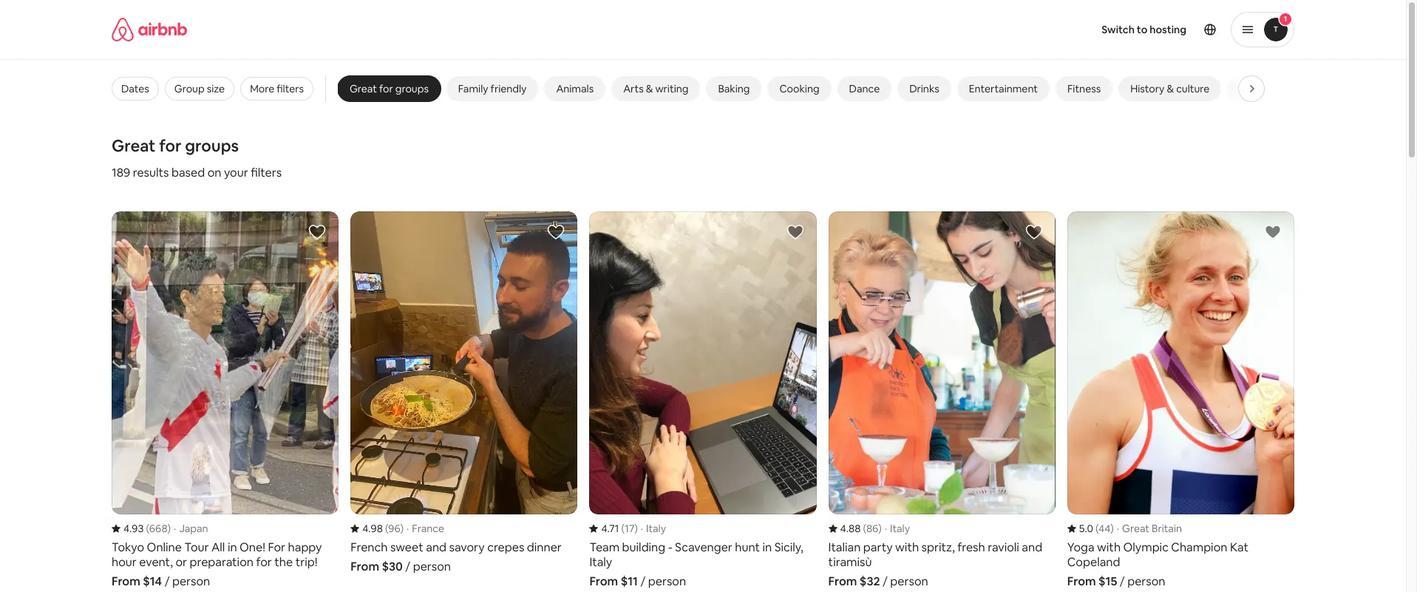 Task type: describe. For each thing, give the bounding box(es) containing it.
tokyo online tour all in one! for happy hour event, or preparation for the trip! group
[[112, 212, 339, 589]]

dates
[[121, 82, 149, 95]]

great for groups inside great for groups button
[[350, 82, 429, 95]]

hosting
[[1150, 23, 1187, 36]]

person for from $15 / person
[[1128, 574, 1166, 589]]

drinks button
[[898, 76, 952, 101]]

family friendly element
[[458, 82, 527, 95]]

dance button
[[838, 76, 892, 101]]

entertainment
[[969, 82, 1038, 95]]

family friendly button
[[447, 76, 539, 101]]

baking
[[718, 82, 750, 95]]

history & culture element
[[1131, 82, 1210, 95]]

animals
[[556, 82, 594, 95]]

italy for from $11
[[646, 522, 666, 535]]

$11
[[621, 574, 638, 589]]

arts & writing element
[[624, 82, 689, 95]]

size
[[207, 82, 225, 95]]

magic
[[1240, 82, 1268, 95]]

44
[[1099, 522, 1111, 535]]

86
[[867, 522, 879, 535]]

animals button
[[545, 76, 606, 101]]

italy for from $32
[[890, 522, 910, 535]]

arts
[[624, 82, 644, 95]]

save this experience image for from $32 / person
[[1026, 223, 1043, 241]]

magic button
[[1228, 76, 1280, 101]]

$14
[[143, 574, 162, 589]]

history
[[1131, 82, 1165, 95]]

person for from $14 / person
[[172, 574, 210, 589]]

great inside yoga with olympic champion kat copeland group
[[1123, 522, 1150, 535]]

dance element
[[849, 82, 880, 95]]

· italy for from $32
[[885, 522, 910, 535]]

japan
[[179, 522, 208, 535]]

history & culture button
[[1119, 76, 1222, 101]]

save this experience image for from $30 / person
[[548, 223, 565, 241]]

rating 4.93 out of 5; 668 reviews image
[[112, 522, 171, 535]]

rating 4.98 out of 5; 96 reviews image
[[351, 522, 404, 535]]

cooking element
[[780, 82, 820, 95]]

your
[[224, 165, 248, 180]]

person for from $32 / person
[[891, 574, 929, 589]]

rating 4.71 out of 5; 17 reviews image
[[590, 522, 638, 535]]

baking button
[[707, 76, 762, 101]]

· france
[[407, 522, 444, 535]]

1
[[1284, 14, 1288, 24]]

group size button
[[165, 77, 235, 101]]

writing
[[656, 82, 689, 95]]

from $11 / person
[[590, 574, 686, 589]]

/ for from $15
[[1120, 574, 1125, 589]]

/ for from $30
[[406, 559, 411, 574]]

baking element
[[718, 82, 750, 95]]

profile element
[[832, 0, 1295, 59]]

yoga with olympic champion kat copeland group
[[1068, 212, 1295, 589]]

· for $15
[[1117, 522, 1120, 535]]

magic element
[[1240, 82, 1268, 95]]

$32
[[860, 574, 880, 589]]

entertainment element
[[969, 82, 1038, 95]]

from for from $15 / person
[[1068, 574, 1097, 589]]

save this experience image for from $14 / person
[[309, 223, 326, 241]]

person for from $30 / person
[[413, 559, 451, 574]]

fitness button
[[1056, 76, 1113, 101]]

to
[[1137, 23, 1148, 36]]

groups inside button
[[395, 82, 429, 95]]

family
[[458, 82, 489, 95]]

britain
[[1152, 522, 1183, 535]]

· italy for from $11
[[641, 522, 666, 535]]

· for $11
[[641, 522, 643, 535]]

4.88 ( 86 )
[[841, 522, 882, 535]]

) for from $14
[[168, 522, 171, 535]]

5.0
[[1080, 522, 1094, 535]]

) for from $30
[[401, 522, 404, 535]]

from $14 / person
[[112, 574, 210, 589]]

filters inside button
[[277, 82, 304, 95]]

cooking button
[[768, 76, 832, 101]]

· great britain
[[1117, 522, 1183, 535]]

/ for from $32
[[883, 574, 888, 589]]

switch to hosting
[[1102, 23, 1187, 36]]

from $15 / person
[[1068, 574, 1166, 589]]



Task type: locate. For each thing, give the bounding box(es) containing it.
1 ( from the left
[[146, 522, 149, 535]]

( right 5.0
[[1096, 522, 1099, 535]]

filters right "your"
[[251, 165, 282, 180]]

great for groups element
[[350, 82, 429, 95]]

· right 668
[[174, 522, 176, 535]]

great for groups
[[350, 82, 429, 95], [112, 135, 239, 156]]

4.98 ( 96 )
[[363, 522, 404, 535]]

· italy
[[641, 522, 666, 535], [885, 522, 910, 535]]

$15
[[1099, 574, 1118, 589]]

/ right "$14"
[[165, 574, 170, 589]]

1 · italy from the left
[[641, 522, 666, 535]]

from
[[351, 559, 379, 574], [112, 574, 140, 589], [590, 574, 618, 589], [829, 574, 857, 589], [1068, 574, 1097, 589]]

4.93 ( 668 )
[[124, 522, 171, 535]]

friendly
[[491, 82, 527, 95]]

· inside team building - scavenger hunt in sicily, italy group
[[641, 522, 643, 535]]

( for $32
[[863, 522, 867, 535]]

2 & from the left
[[1167, 82, 1175, 95]]

· right "17"
[[641, 522, 643, 535]]

· japan
[[174, 522, 208, 535]]

switch to hosting link
[[1093, 14, 1196, 45]]

great inside button
[[350, 82, 377, 95]]

from inside italian party with spritz, fresh ravioli and tiramisù group
[[829, 574, 857, 589]]

person right $11
[[648, 574, 686, 589]]

& right arts
[[646, 82, 653, 95]]

/ inside yoga with olympic champion kat copeland group
[[1120, 574, 1125, 589]]

0 horizontal spatial groups
[[185, 135, 239, 156]]

/ inside tokyo online tour all in one! for happy hour event, or preparation for the trip! group
[[165, 574, 170, 589]]

2 ( from the left
[[385, 522, 388, 535]]

) inside team building - scavenger hunt in sicily, italy group
[[635, 522, 638, 535]]

history & culture
[[1131, 82, 1210, 95]]

(
[[146, 522, 149, 535], [385, 522, 388, 535], [622, 522, 625, 535], [863, 522, 867, 535], [1096, 522, 1099, 535]]

( right 4.93
[[146, 522, 149, 535]]

person inside tokyo online tour all in one! for happy hour event, or preparation for the trip! group
[[172, 574, 210, 589]]

) inside yoga with olympic champion kat copeland group
[[1111, 522, 1114, 535]]

person inside yoga with olympic champion kat copeland group
[[1128, 574, 1166, 589]]

groups left 'family'
[[395, 82, 429, 95]]

0 horizontal spatial &
[[646, 82, 653, 95]]

· italy inside italian party with spritz, fresh ravioli and tiramisù group
[[885, 522, 910, 535]]

person inside italian party with spritz, fresh ravioli and tiramisù group
[[891, 574, 929, 589]]

1 save this experience image from the left
[[309, 223, 326, 241]]

from inside team building - scavenger hunt in sicily, italy group
[[590, 574, 618, 589]]

arts & writing
[[624, 82, 689, 95]]

) right 4.71
[[635, 522, 638, 535]]

1 button
[[1231, 12, 1295, 47]]

person
[[413, 559, 451, 574], [172, 574, 210, 589], [648, 574, 686, 589], [891, 574, 929, 589], [1128, 574, 1166, 589]]

$30
[[382, 559, 403, 574]]

1 horizontal spatial great
[[350, 82, 377, 95]]

) right 4.88
[[879, 522, 882, 535]]

2 · italy from the left
[[885, 522, 910, 535]]

save this experience image for from $11 / person
[[787, 223, 804, 241]]

( for $11
[[622, 522, 625, 535]]

from left $30
[[351, 559, 379, 574]]

animals element
[[556, 82, 594, 95]]

save this experience image inside team building - scavenger hunt in sicily, italy group
[[787, 223, 804, 241]]

3 save this experience image from the left
[[787, 223, 804, 241]]

1 horizontal spatial · italy
[[885, 522, 910, 535]]

person inside french sweet and savory crepes dinner group
[[413, 559, 451, 574]]

1 vertical spatial for
[[159, 135, 182, 156]]

more filters
[[250, 82, 304, 95]]

from left $32
[[829, 574, 857, 589]]

2 italy from the left
[[890, 522, 910, 535]]

great
[[350, 82, 377, 95], [112, 135, 156, 156], [1123, 522, 1150, 535]]

italy inside italian party with spritz, fresh ravioli and tiramisù group
[[890, 522, 910, 535]]

family friendly
[[458, 82, 527, 95]]

4.71 ( 17 )
[[602, 522, 638, 535]]

· for $30
[[407, 522, 409, 535]]

1 vertical spatial groups
[[185, 135, 239, 156]]

( for $30
[[385, 522, 388, 535]]

from inside tokyo online tour all in one! for happy hour event, or preparation for the trip! group
[[112, 574, 140, 589]]

rating 4.88 out of 5; 86 reviews image
[[829, 522, 882, 535]]

· right 86
[[885, 522, 888, 535]]

cooking
[[780, 82, 820, 95]]

( inside italian party with spritz, fresh ravioli and tiramisù group
[[863, 522, 867, 535]]

save this experience image
[[1265, 223, 1282, 241]]

filters right more
[[277, 82, 304, 95]]

96
[[388, 522, 401, 535]]

groups up "on"
[[185, 135, 239, 156]]

/ inside italian party with spritz, fresh ravioli and tiramisù group
[[883, 574, 888, 589]]

4.88
[[841, 522, 861, 535]]

& for arts
[[646, 82, 653, 95]]

from left "$15"
[[1068, 574, 1097, 589]]

italy inside team building - scavenger hunt in sicily, italy group
[[646, 522, 666, 535]]

from for from $14 / person
[[112, 574, 140, 589]]

) for from $32
[[879, 522, 882, 535]]

) inside french sweet and savory crepes dinner group
[[401, 522, 404, 535]]

drinks
[[910, 82, 940, 95]]

) right 5.0
[[1111, 522, 1114, 535]]

from left "$14"
[[112, 574, 140, 589]]

0 vertical spatial great for groups
[[350, 82, 429, 95]]

based
[[172, 165, 205, 180]]

/ for from $11
[[641, 574, 646, 589]]

1 horizontal spatial great for groups
[[350, 82, 429, 95]]

great for groups button
[[338, 76, 441, 101]]

2 ) from the left
[[401, 522, 404, 535]]

5 · from the left
[[1117, 522, 1120, 535]]

switch
[[1102, 23, 1135, 36]]

drinks element
[[910, 82, 940, 95]]

from $30 / person
[[351, 559, 451, 574]]

( right 4.98 at the bottom left of page
[[385, 522, 388, 535]]

person right $32
[[891, 574, 929, 589]]

person right "$15"
[[1128, 574, 1166, 589]]

2 · from the left
[[407, 522, 409, 535]]

italian party with spritz, fresh ravioli and tiramisù group
[[829, 212, 1056, 589]]

3 · from the left
[[641, 522, 643, 535]]

/ right $11
[[641, 574, 646, 589]]

team building - scavenger hunt in sicily, italy group
[[590, 212, 817, 589]]

rating 5.0 out of 5; 44 reviews image
[[1068, 522, 1114, 535]]

french sweet and savory crepes dinner group
[[351, 212, 578, 574]]

668
[[149, 522, 168, 535]]

· italy inside team building - scavenger hunt in sicily, italy group
[[641, 522, 666, 535]]

·
[[174, 522, 176, 535], [407, 522, 409, 535], [641, 522, 643, 535], [885, 522, 888, 535], [1117, 522, 1120, 535]]

( inside tokyo online tour all in one! for happy hour event, or preparation for the trip! group
[[146, 522, 149, 535]]

more
[[250, 82, 275, 95]]

) for from $11
[[635, 522, 638, 535]]

2 horizontal spatial great
[[1123, 522, 1150, 535]]

4 ( from the left
[[863, 522, 867, 535]]

) inside italian party with spritz, fresh ravioli and tiramisù group
[[879, 522, 882, 535]]

5 ) from the left
[[1111, 522, 1114, 535]]

1 vertical spatial great
[[112, 135, 156, 156]]

/ inside french sweet and savory crepes dinner group
[[406, 559, 411, 574]]

& left culture
[[1167, 82, 1175, 95]]

)
[[168, 522, 171, 535], [401, 522, 404, 535], [635, 522, 638, 535], [879, 522, 882, 535], [1111, 522, 1114, 535]]

) for from $15
[[1111, 522, 1114, 535]]

· inside italian party with spritz, fresh ravioli and tiramisù group
[[885, 522, 888, 535]]

( inside yoga with olympic champion kat copeland group
[[1096, 522, 1099, 535]]

· italy right "17"
[[641, 522, 666, 535]]

0 horizontal spatial · italy
[[641, 522, 666, 535]]

fitness element
[[1068, 82, 1101, 95]]

for
[[379, 82, 393, 95], [159, 135, 182, 156]]

filters
[[277, 82, 304, 95], [251, 165, 282, 180]]

person inside team building - scavenger hunt in sicily, italy group
[[648, 574, 686, 589]]

( for $15
[[1096, 522, 1099, 535]]

1 vertical spatial great for groups
[[112, 135, 239, 156]]

groups
[[395, 82, 429, 95], [185, 135, 239, 156]]

4.71
[[602, 522, 619, 535]]

· inside tokyo online tour all in one! for happy hour event, or preparation for the trip! group
[[174, 522, 176, 535]]

/ inside team building - scavenger hunt in sicily, italy group
[[641, 574, 646, 589]]

group
[[174, 82, 205, 95]]

0 vertical spatial for
[[379, 82, 393, 95]]

on
[[208, 165, 221, 180]]

) inside tokyo online tour all in one! for happy hour event, or preparation for the trip! group
[[168, 522, 171, 535]]

italy
[[646, 522, 666, 535], [890, 522, 910, 535]]

( inside team building - scavenger hunt in sicily, italy group
[[622, 522, 625, 535]]

person for from $11 / person
[[648, 574, 686, 589]]

from for from $11 / person
[[590, 574, 618, 589]]

4 save this experience image from the left
[[1026, 223, 1043, 241]]

2 save this experience image from the left
[[548, 223, 565, 241]]

3 ( from the left
[[622, 522, 625, 535]]

/ for from $14
[[165, 574, 170, 589]]

dance
[[849, 82, 880, 95]]

arts & writing button
[[612, 76, 701, 101]]

from $32 / person
[[829, 574, 929, 589]]

for inside button
[[379, 82, 393, 95]]

0 vertical spatial groups
[[395, 82, 429, 95]]

· italy right 86
[[885, 522, 910, 535]]

person right "$14"
[[172, 574, 210, 589]]

save this experience image inside italian party with spritz, fresh ravioli and tiramisù group
[[1026, 223, 1043, 241]]

/
[[406, 559, 411, 574], [165, 574, 170, 589], [641, 574, 646, 589], [883, 574, 888, 589], [1120, 574, 1125, 589]]

0 horizontal spatial for
[[159, 135, 182, 156]]

· right the 44
[[1117, 522, 1120, 535]]

from for from $30 / person
[[351, 559, 379, 574]]

( right 4.71
[[622, 522, 625, 535]]

( right 4.88
[[863, 522, 867, 535]]

4 · from the left
[[885, 522, 888, 535]]

189 results based on your filters
[[112, 165, 282, 180]]

0 horizontal spatial great
[[112, 135, 156, 156]]

& for history
[[1167, 82, 1175, 95]]

( inside french sweet and savory crepes dinner group
[[385, 522, 388, 535]]

4.93
[[124, 522, 144, 535]]

entertainment button
[[958, 76, 1050, 101]]

france
[[412, 522, 444, 535]]

4.98
[[363, 522, 383, 535]]

group size
[[174, 82, 225, 95]]

0 horizontal spatial italy
[[646, 522, 666, 535]]

1 horizontal spatial italy
[[890, 522, 910, 535]]

0 vertical spatial great
[[350, 82, 377, 95]]

0 horizontal spatial great for groups
[[112, 135, 239, 156]]

person down france at the bottom left of the page
[[413, 559, 451, 574]]

) left · japan at the bottom
[[168, 522, 171, 535]]

fitness
[[1068, 82, 1101, 95]]

( for $14
[[146, 522, 149, 535]]

more filters button
[[240, 77, 314, 101]]

from for from $32 / person
[[829, 574, 857, 589]]

17
[[625, 522, 635, 535]]

from left $11
[[590, 574, 618, 589]]

culture
[[1177, 82, 1210, 95]]

· for $32
[[885, 522, 888, 535]]

2 vertical spatial great
[[1123, 522, 1150, 535]]

4 ) from the left
[[879, 522, 882, 535]]

· for $14
[[174, 522, 176, 535]]

italy right 86
[[890, 522, 910, 535]]

&
[[646, 82, 653, 95], [1167, 82, 1175, 95]]

1 ) from the left
[[168, 522, 171, 535]]

italy right "17"
[[646, 522, 666, 535]]

1 horizontal spatial groups
[[395, 82, 429, 95]]

save this experience image
[[309, 223, 326, 241], [548, 223, 565, 241], [787, 223, 804, 241], [1026, 223, 1043, 241]]

results
[[133, 165, 169, 180]]

0 vertical spatial filters
[[277, 82, 304, 95]]

5 ( from the left
[[1096, 522, 1099, 535]]

) left · france
[[401, 522, 404, 535]]

dates button
[[112, 77, 159, 101]]

/ right $32
[[883, 574, 888, 589]]

1 · from the left
[[174, 522, 176, 535]]

1 horizontal spatial for
[[379, 82, 393, 95]]

1 & from the left
[[646, 82, 653, 95]]

/ right "$15"
[[1120, 574, 1125, 589]]

5.0 ( 44 )
[[1080, 522, 1114, 535]]

1 horizontal spatial &
[[1167, 82, 1175, 95]]

from inside yoga with olympic champion kat copeland group
[[1068, 574, 1097, 589]]

/ right $30
[[406, 559, 411, 574]]

189
[[112, 165, 130, 180]]

· inside french sweet and savory crepes dinner group
[[407, 522, 409, 535]]

from inside french sweet and savory crepes dinner group
[[351, 559, 379, 574]]

1 italy from the left
[[646, 522, 666, 535]]

3 ) from the left
[[635, 522, 638, 535]]

· inside yoga with olympic champion kat copeland group
[[1117, 522, 1120, 535]]

1 vertical spatial filters
[[251, 165, 282, 180]]

· right 96
[[407, 522, 409, 535]]



Task type: vqa. For each thing, say whether or not it's contained in the screenshot.


